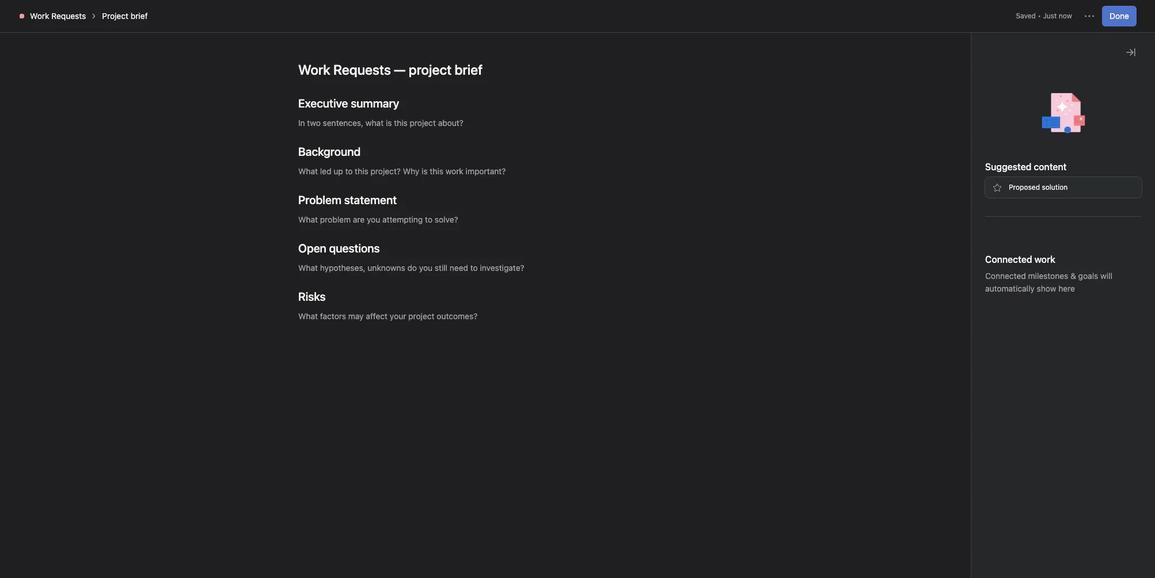 Task type: locate. For each thing, give the bounding box(es) containing it.
robinson down "project created"
[[975, 391, 1010, 401]]

2 horizontal spatial just
[[1043, 12, 1057, 20]]

latest status update element
[[940, 128, 1141, 214]]

- for oct 18
[[1012, 143, 1017, 153]]

what's
[[986, 9, 1009, 18]]

project
[[349, 149, 375, 158]]

greg robinson link
[[973, 183, 1029, 193], [954, 286, 1010, 296], [954, 391, 1010, 401]]

1 vertical spatial greg
[[954, 286, 973, 296]]

timeline
[[318, 72, 351, 82]]

you up requests.
[[563, 149, 576, 158]]

proposed
[[1009, 183, 1040, 192]]

1 vertical spatial status
[[954, 272, 982, 283]]

1 vertical spatial and
[[695, 161, 709, 171]]

- inside latest status update element
[[1012, 143, 1017, 153]]

1 horizontal spatial and
[[695, 161, 709, 171]]

requests
[[51, 11, 86, 21]]

status up summary
[[950, 143, 978, 153]]

this
[[333, 149, 347, 158]]

you left need
[[488, 161, 502, 171]]

now down suggested content at the top right of page
[[989, 195, 1002, 203]]

0 vertical spatial to
[[377, 149, 385, 158]]

in left the one
[[317, 174, 323, 184]]

use this project to standardize work requests, get the information you need, and execute on requests effectively. with forms, you can get all of the information you need to intake requests. then, track priority, effort, and progress in one place to help your team produce better work—faster.
[[317, 149, 746, 184]]

status left connected
[[954, 272, 982, 283]]

0 vertical spatial update
[[980, 143, 1010, 153]]

now left billing
[[1059, 12, 1072, 20]]

1 vertical spatial in
[[317, 174, 323, 184]]

0 vertical spatial -
[[1012, 143, 1017, 153]]

2 horizontal spatial you
[[563, 149, 576, 158]]

of
[[420, 161, 427, 171]]

saved • just now
[[1016, 12, 1072, 20]]

greg down "project created"
[[954, 391, 973, 401]]

1 horizontal spatial now
[[1031, 287, 1044, 296]]

just inside greg robinson just now
[[973, 195, 987, 203]]

1 vertical spatial update
[[984, 272, 1014, 283]]

executive summary
[[298, 97, 399, 110]]

now inside greg robinson just now
[[989, 195, 1002, 203]]

your
[[391, 174, 408, 184]]

1 vertical spatial now
[[989, 195, 1002, 203]]

0 vertical spatial and
[[601, 149, 615, 158]]

to up the can
[[377, 149, 385, 158]]

1 horizontal spatial get
[[490, 149, 502, 158]]

2 vertical spatial to
[[364, 174, 371, 184]]

just down oct
[[1015, 287, 1029, 296]]

document
[[271, 97, 700, 487]]

Project description title text field
[[310, 114, 418, 138]]

robinson down status update - oct 18 button
[[975, 286, 1010, 296]]

just down summary
[[973, 195, 987, 203]]

and
[[601, 149, 615, 158], [695, 161, 709, 171]]

timeline link
[[309, 71, 351, 84]]

trial?
[[1030, 9, 1046, 18]]

connected
[[985, 271, 1026, 281]]

update up summary
[[980, 143, 1010, 153]]

1 horizontal spatial the
[[504, 149, 516, 158]]

greg down summary
[[973, 183, 992, 193]]

in inside button
[[1011, 9, 1017, 18]]

track
[[619, 161, 638, 171]]

0 horizontal spatial now
[[989, 195, 1002, 203]]

status inside status update - oct 18 greg robinson just now
[[954, 272, 982, 283]]

hide sidebar image
[[15, 9, 24, 18]]

oct
[[1023, 272, 1039, 283]]

- left oct 18
[[1012, 143, 1017, 153]]

requests
[[660, 149, 692, 158]]

document containing executive summary
[[271, 97, 700, 487]]

background
[[298, 145, 361, 158]]

0 vertical spatial robinson
[[994, 183, 1029, 193]]

1 vertical spatial just
[[973, 195, 987, 203]]

greg robinson link down "project created"
[[954, 391, 1010, 401]]

place
[[341, 174, 362, 184]]

2 vertical spatial greg
[[954, 391, 973, 401]]

robinson down suggested content at the top right of page
[[994, 183, 1029, 193]]

1 vertical spatial greg robinson link
[[954, 286, 1010, 296]]

now
[[1059, 12, 1072, 20], [989, 195, 1002, 203], [1031, 287, 1044, 296]]

0 horizontal spatial information
[[444, 161, 486, 171]]

0 vertical spatial in
[[1011, 9, 1017, 18]]

information down requests,
[[444, 161, 486, 171]]

0 horizontal spatial to
[[364, 174, 371, 184]]

0 vertical spatial greg robinson link
[[973, 183, 1029, 193]]

with
[[317, 161, 334, 171]]

0 vertical spatial just
[[1043, 12, 1057, 20]]

greg inside greg robinson just now
[[973, 183, 992, 193]]

show
[[1037, 284, 1056, 294]]

calendar
[[374, 72, 408, 82]]

get left all
[[395, 161, 407, 171]]

0 vertical spatial status
[[950, 143, 978, 153]]

- for oct
[[1017, 272, 1021, 283]]

0 vertical spatial information
[[518, 149, 560, 158]]

2 horizontal spatial now
[[1059, 12, 1072, 20]]

greg
[[973, 183, 992, 193], [954, 286, 973, 296], [954, 391, 973, 401]]

the
[[504, 149, 516, 158], [430, 161, 442, 171]]

workflow
[[431, 72, 467, 82]]

-
[[1012, 143, 1017, 153], [1017, 272, 1021, 283]]

intake
[[534, 161, 556, 171]]

0 vertical spatial greg
[[973, 183, 992, 193]]

more actions for project brief image
[[1085, 12, 1094, 21]]

problem
[[298, 193, 342, 207]]

greg up you
[[954, 286, 973, 296]]

information up the intake
[[518, 149, 560, 158]]

now for •
[[1059, 12, 1072, 20]]

- left oct
[[1017, 272, 1021, 283]]

get
[[490, 149, 502, 158], [395, 161, 407, 171]]

0 horizontal spatial the
[[430, 161, 442, 171]]

what's in my trial?
[[986, 9, 1046, 18]]

get right requests,
[[490, 149, 502, 158]]

2 vertical spatial just
[[1015, 287, 1029, 296]]

and up then,
[[601, 149, 615, 158]]

0 vertical spatial now
[[1059, 12, 1072, 20]]

1 vertical spatial -
[[1017, 272, 1021, 283]]

workflow link
[[422, 71, 467, 84]]

you down project
[[364, 161, 377, 171]]

just right the •
[[1043, 12, 1057, 20]]

to left help
[[364, 174, 371, 184]]

calendar link
[[364, 71, 408, 84]]

close image
[[1126, 48, 1136, 57]]

0 vertical spatial get
[[490, 149, 502, 158]]

robinson
[[994, 183, 1029, 193], [975, 286, 1010, 296], [975, 391, 1010, 401]]

to
[[377, 149, 385, 158], [524, 161, 532, 171], [364, 174, 371, 184]]

milestones
[[1028, 271, 1068, 281]]

forms,
[[336, 161, 362, 171]]

just
[[1043, 12, 1057, 20], [973, 195, 987, 203], [1015, 287, 1029, 296]]

summary
[[351, 97, 399, 110]]

18
[[1041, 272, 1051, 283]]

now down oct
[[1031, 287, 1044, 296]]

0 vertical spatial the
[[504, 149, 516, 158]]

1 horizontal spatial to
[[377, 149, 385, 158]]

minutes
[[964, 330, 990, 339]]

you
[[563, 149, 576, 158], [364, 161, 377, 171], [488, 161, 502, 171]]

the up need
[[504, 149, 516, 158]]

14
[[954, 330, 962, 339]]

add
[[1064, 9, 1077, 18]]

0 horizontal spatial just
[[973, 195, 987, 203]]

work
[[30, 11, 49, 21]]

open questions
[[298, 242, 380, 255]]

0 horizontal spatial get
[[395, 161, 407, 171]]

greg robinson link down status update - oct 18 button
[[954, 286, 1010, 296]]

status
[[950, 143, 978, 153], [954, 272, 982, 283]]

can
[[379, 161, 393, 171]]

done
[[1110, 11, 1129, 21]]

0 horizontal spatial in
[[317, 174, 323, 184]]

greg robinson link inside latest status update element
[[973, 183, 1029, 193]]

the right of
[[430, 161, 442, 171]]

2 vertical spatial now
[[1031, 287, 1044, 296]]

update for oct 18
[[980, 143, 1010, 153]]

in left 'my'
[[1011, 9, 1017, 18]]

•
[[1038, 12, 1041, 20]]

to right need
[[524, 161, 532, 171]]

need
[[504, 161, 522, 171]]

on hold
[[940, 104, 981, 117]]

help
[[373, 174, 389, 184]]

project brief
[[102, 11, 148, 21]]

and down effectively.
[[695, 161, 709, 171]]

greg inside status update - oct 18 greg robinson just now
[[954, 286, 973, 296]]

- inside status update - oct 18 greg robinson just now
[[1017, 272, 1021, 283]]

greg robinson link down suggested content at the top right of page
[[973, 183, 1029, 193]]

list box
[[442, 5, 718, 23]]

1 horizontal spatial just
[[1015, 287, 1029, 296]]

robinson inside status update - oct 18 greg robinson just now
[[975, 286, 1010, 296]]

all
[[409, 161, 418, 171]]

Edit title for Work Requests project brief text field
[[298, 60, 673, 79]]

1 horizontal spatial in
[[1011, 9, 1017, 18]]

update inside status update - oct 18 greg robinson just now
[[984, 272, 1014, 283]]

2 vertical spatial robinson
[[975, 391, 1010, 401]]

update up automatically
[[984, 272, 1014, 283]]

1 vertical spatial to
[[524, 161, 532, 171]]

1 vertical spatial robinson
[[975, 286, 1010, 296]]



Task type: vqa. For each thing, say whether or not it's contained in the screenshot.
the What's in my trial? Button
yes



Task type: describe. For each thing, give the bounding box(es) containing it.
you joined button
[[954, 316, 1004, 327]]

robinson inside project created greg robinson
[[975, 391, 1010, 401]]

my
[[1019, 9, 1028, 18]]

effectively.
[[695, 149, 735, 158]]

1 vertical spatial the
[[430, 161, 442, 171]]

risks
[[298, 290, 326, 303]]

ago
[[992, 330, 1004, 339]]

what's in my trial? button
[[981, 6, 1052, 22]]

0 horizontal spatial you
[[364, 161, 377, 171]]

team
[[410, 174, 429, 184]]

need,
[[578, 149, 599, 158]]

1 vertical spatial information
[[444, 161, 486, 171]]

update for oct
[[984, 272, 1014, 283]]

joined
[[972, 316, 998, 327]]

use
[[317, 149, 331, 158]]

1 horizontal spatial information
[[518, 149, 560, 158]]

2 horizontal spatial to
[[524, 161, 532, 171]]

better
[[464, 174, 486, 184]]

add billing info button
[[1058, 6, 1117, 22]]

produce
[[431, 174, 462, 184]]

in inside use this project to standardize work requests, get the information you need, and execute on requests effectively. with forms, you can get all of the information you need to intake requests. then, track priority, effort, and progress in one place to help your team produce better work—faster.
[[317, 174, 323, 184]]

1 vertical spatial get
[[395, 161, 407, 171]]

just for saved
[[1043, 12, 1057, 20]]

1 horizontal spatial you
[[488, 161, 502, 171]]

work requests
[[30, 11, 86, 21]]

saved
[[1016, 12, 1036, 20]]

work requests link
[[30, 11, 86, 21]]

execute
[[617, 149, 646, 158]]

brief
[[131, 11, 148, 21]]

status update - oct 18 greg robinson just now
[[954, 272, 1051, 296]]

oct 18
[[1019, 143, 1047, 153]]

project roles
[[317, 251, 381, 264]]

greg inside project created greg robinson
[[954, 391, 973, 401]]

greg robinson just now
[[973, 183, 1029, 203]]

done button
[[1102, 6, 1137, 26]]

problem statement
[[298, 193, 397, 207]]

2 vertical spatial greg robinson link
[[954, 391, 1010, 401]]

info
[[1100, 9, 1112, 18]]

project created
[[954, 377, 1020, 388]]

one
[[325, 174, 339, 184]]

status update - oct 18
[[950, 143, 1047, 153]]

0 horizontal spatial and
[[601, 149, 615, 158]]

&
[[1071, 271, 1076, 281]]

project
[[102, 11, 128, 21]]

statement
[[344, 193, 397, 207]]

priority,
[[640, 161, 668, 171]]

questions
[[329, 242, 380, 255]]

status for status update - oct 18 greg robinson just now
[[954, 272, 982, 283]]

executive
[[298, 97, 348, 110]]

work
[[433, 149, 451, 158]]

summary
[[950, 162, 988, 172]]

automatically
[[985, 284, 1035, 294]]

robinson inside greg robinson just now
[[994, 183, 1029, 193]]

just inside status update - oct 18 greg robinson just now
[[1015, 287, 1029, 296]]

on
[[649, 149, 658, 158]]

then,
[[595, 161, 617, 171]]

effort,
[[670, 161, 693, 171]]

you joined 14 minutes ago
[[954, 316, 1004, 339]]

work—faster.
[[489, 174, 537, 184]]

open
[[298, 242, 326, 255]]

connected work
[[985, 255, 1056, 265]]

connected milestones & goals will automatically show here
[[985, 271, 1113, 294]]

you
[[954, 316, 970, 327]]

status for status update - oct 18
[[950, 143, 978, 153]]

here
[[1059, 284, 1075, 294]]

now for robinson
[[989, 195, 1002, 203]]

goals
[[1078, 271, 1098, 281]]

project created greg robinson
[[954, 377, 1020, 401]]

now inside status update - oct 18 greg robinson just now
[[1031, 287, 1044, 296]]

requests,
[[453, 149, 488, 158]]

progress
[[711, 161, 744, 171]]

standardize
[[387, 149, 431, 158]]

global element
[[0, 28, 138, 97]]

just for greg
[[973, 195, 987, 203]]

add billing info
[[1064, 9, 1112, 18]]

proposed solution
[[1009, 183, 1068, 192]]

will
[[1101, 271, 1113, 281]]

status update - oct 18 button
[[954, 272, 1051, 283]]

suggested content
[[985, 162, 1067, 172]]

billing
[[1078, 9, 1098, 18]]

requests.
[[559, 161, 593, 171]]



